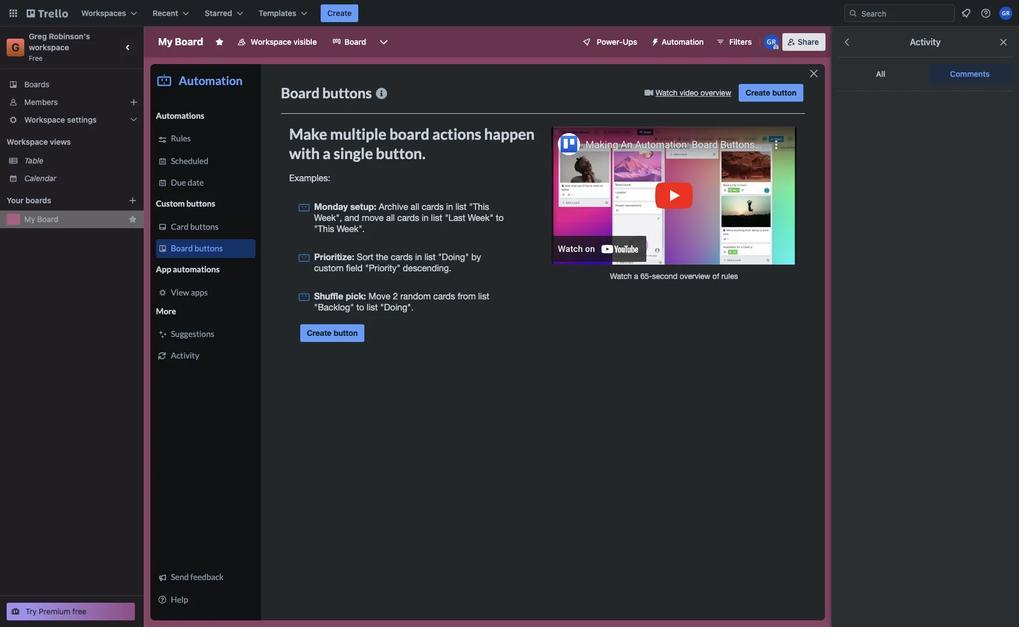 Task type: locate. For each thing, give the bounding box(es) containing it.
customize views image
[[379, 37, 390, 48]]

templates
[[259, 8, 297, 18]]

my inside "board name" 'text box'
[[158, 36, 173, 48]]

boards
[[25, 196, 51, 205]]

my board down recent 'popup button' at left top
[[158, 36, 203, 48]]

switch to… image
[[8, 8, 19, 19]]

1 vertical spatial my board
[[24, 215, 58, 224]]

workspace for workspace visible
[[251, 37, 292, 46]]

workspace inside button
[[251, 37, 292, 46]]

greg robinson (gregrobinson96) image
[[1000, 7, 1013, 20]]

my
[[158, 36, 173, 48], [24, 215, 35, 224]]

0 vertical spatial my
[[158, 36, 173, 48]]

my down 'recent'
[[158, 36, 173, 48]]

power-ups
[[597, 37, 638, 46]]

0 horizontal spatial my
[[24, 215, 35, 224]]

workspace navigation collapse icon image
[[121, 40, 136, 55]]

primary element
[[0, 0, 1020, 27]]

workspace for workspace views
[[7, 137, 48, 147]]

2 vertical spatial workspace
[[7, 137, 48, 147]]

workspace
[[29, 43, 69, 52]]

ups
[[623, 37, 638, 46]]

1 horizontal spatial board
[[175, 36, 203, 48]]

0 horizontal spatial board
[[37, 215, 58, 224]]

0 horizontal spatial my board
[[24, 215, 58, 224]]

starred
[[205, 8, 232, 18]]

robinson's
[[49, 32, 90, 41]]

workspace
[[251, 37, 292, 46], [24, 115, 65, 124], [7, 137, 48, 147]]

all link
[[839, 64, 924, 84]]

board left customize views icon
[[345, 37, 366, 46]]

my board
[[158, 36, 203, 48], [24, 215, 58, 224]]

my board button
[[24, 214, 124, 225]]

greg robinson (gregrobinson96) image
[[764, 34, 779, 50]]

workspace down templates
[[251, 37, 292, 46]]

workspace down members
[[24, 115, 65, 124]]

views
[[50, 137, 71, 147]]

create button
[[321, 4, 359, 22]]

1 horizontal spatial my board
[[158, 36, 203, 48]]

workspace for workspace settings
[[24, 115, 65, 124]]

automation
[[662, 37, 704, 46]]

workspace inside dropdown button
[[24, 115, 65, 124]]

0 vertical spatial my board
[[158, 36, 203, 48]]

members
[[24, 97, 58, 107]]

members link
[[0, 93, 144, 111]]

visible
[[294, 37, 317, 46]]

workspace settings
[[24, 115, 97, 124]]

my down your boards
[[24, 215, 35, 224]]

0 vertical spatial workspace
[[251, 37, 292, 46]]

board down the boards
[[37, 215, 58, 224]]

board
[[175, 36, 203, 48], [345, 37, 366, 46], [37, 215, 58, 224]]

free
[[72, 607, 87, 617]]

greg robinson's workspace link
[[29, 32, 92, 52]]

workspace up table
[[7, 137, 48, 147]]

board left star or unstar board image
[[175, 36, 203, 48]]

templates button
[[252, 4, 314, 22]]

star or unstar board image
[[215, 38, 224, 46]]

share
[[798, 37, 819, 46]]

workspace views
[[7, 137, 71, 147]]

1 vertical spatial my
[[24, 215, 35, 224]]

create
[[328, 8, 352, 18]]

1 vertical spatial workspace
[[24, 115, 65, 124]]

my board down the boards
[[24, 215, 58, 224]]

1 horizontal spatial my
[[158, 36, 173, 48]]

my board inside "board name" 'text box'
[[158, 36, 203, 48]]



Task type: vqa. For each thing, say whether or not it's contained in the screenshot.
Highlights to the middle
no



Task type: describe. For each thing, give the bounding box(es) containing it.
recent button
[[146, 4, 196, 22]]

greg robinson's workspace free
[[29, 32, 92, 63]]

table link
[[24, 155, 137, 167]]

search image
[[849, 9, 858, 18]]

this member is an admin of this board. image
[[774, 45, 779, 50]]

comments link
[[928, 64, 1013, 84]]

calendar
[[24, 174, 56, 183]]

starred icon image
[[128, 215, 137, 224]]

automation button
[[646, 33, 711, 51]]

premium
[[39, 607, 70, 617]]

Search field
[[858, 5, 955, 22]]

greg
[[29, 32, 47, 41]]

table
[[24, 156, 43, 165]]

g link
[[7, 39, 24, 56]]

your boards with 1 items element
[[7, 194, 112, 207]]

share button
[[783, 33, 826, 51]]

board inside button
[[37, 215, 58, 224]]

try premium free button
[[7, 604, 135, 621]]

activity
[[910, 37, 941, 47]]

all
[[876, 69, 886, 79]]

recent
[[153, 8, 178, 18]]

settings
[[67, 115, 97, 124]]

board link
[[326, 33, 373, 51]]

starred button
[[198, 4, 250, 22]]

my board inside my board button
[[24, 215, 58, 224]]

my inside button
[[24, 215, 35, 224]]

sm image
[[646, 33, 662, 49]]

filters
[[730, 37, 752, 46]]

free
[[29, 54, 43, 63]]

g
[[11, 41, 20, 54]]

boards
[[24, 80, 49, 89]]

workspace visible button
[[231, 33, 324, 51]]

comments
[[951, 69, 990, 79]]

workspace settings button
[[0, 111, 144, 129]]

try
[[25, 607, 37, 617]]

your
[[7, 196, 24, 205]]

add board image
[[128, 196, 137, 205]]

filters button
[[713, 33, 756, 51]]

workspaces button
[[75, 4, 144, 22]]

your boards
[[7, 196, 51, 205]]

open information menu image
[[981, 8, 992, 19]]

power-ups button
[[575, 33, 644, 51]]

2 horizontal spatial board
[[345, 37, 366, 46]]

workspaces
[[81, 8, 126, 18]]

workspace visible
[[251, 37, 317, 46]]

boards link
[[0, 76, 144, 93]]

Board name text field
[[153, 33, 209, 51]]

calendar link
[[24, 173, 137, 184]]

back to home image
[[27, 4, 68, 22]]

power-
[[597, 37, 623, 46]]

board inside 'text box'
[[175, 36, 203, 48]]

try premium free
[[25, 607, 87, 617]]

0 notifications image
[[960, 7, 973, 20]]



